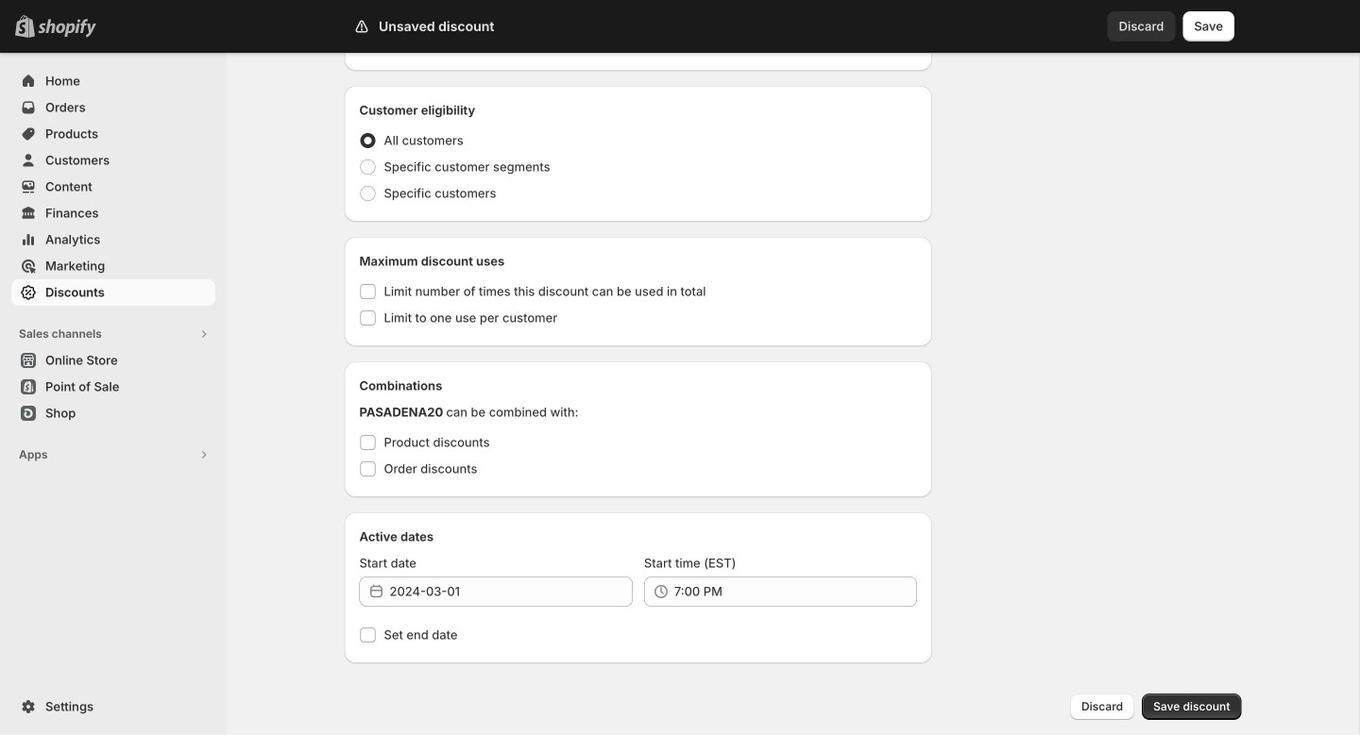 Task type: vqa. For each thing, say whether or not it's contained in the screenshot.
Shopify image
yes



Task type: describe. For each thing, give the bounding box(es) containing it.
shopify image
[[38, 19, 96, 38]]

YYYY-MM-DD text field
[[390, 577, 633, 607]]

Enter time text field
[[674, 577, 917, 607]]



